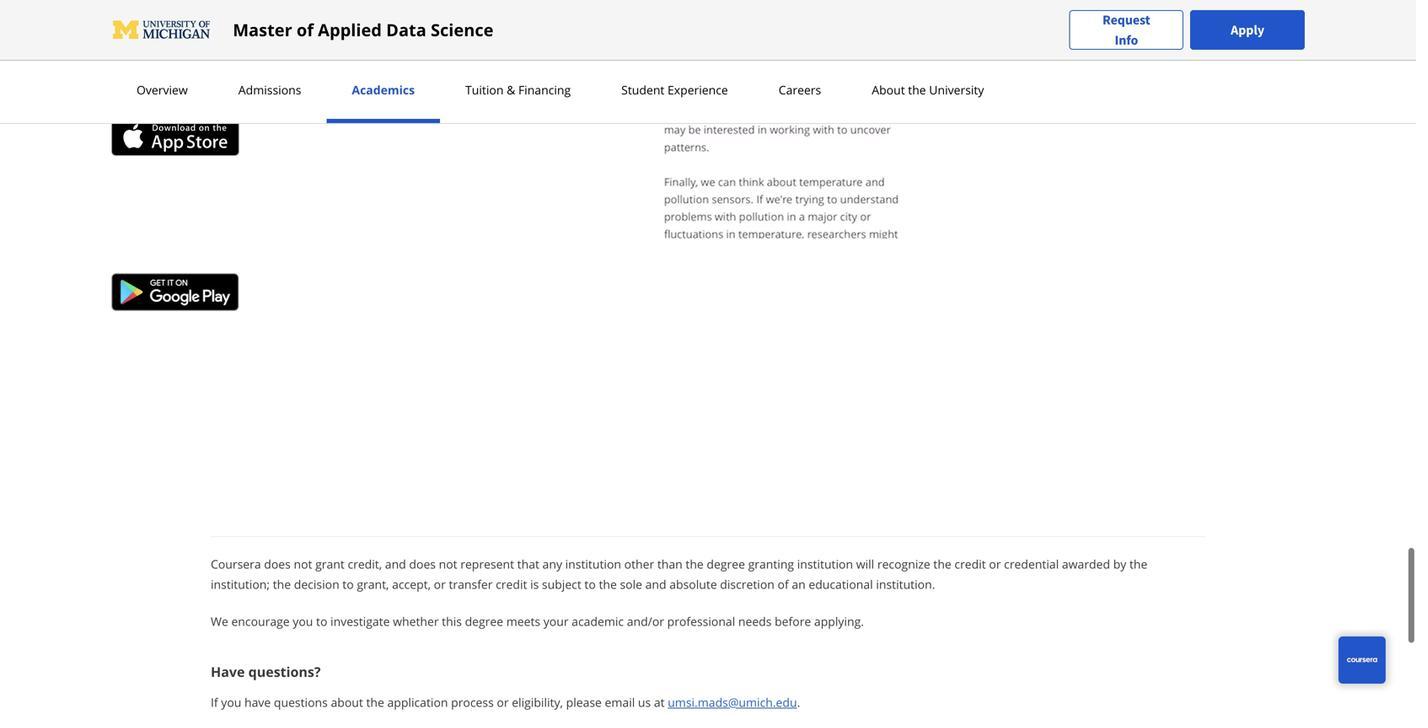 Task type: vqa. For each thing, say whether or not it's contained in the screenshot.
CREDIT
yes



Task type: describe. For each thing, give the bounding box(es) containing it.
accept,
[[392, 576, 431, 592]]

1 does from the left
[[264, 556, 291, 572]]

credit,
[[348, 556, 382, 572]]

meets
[[506, 613, 540, 629]]

0 horizontal spatial and
[[385, 556, 406, 572]]

questions?
[[248, 662, 321, 681]]

about the university
[[872, 82, 984, 98]]

you inside list item
[[277, 64, 297, 80]]

admissions link
[[233, 82, 306, 98]]

institution;
[[211, 576, 270, 592]]

is
[[530, 576, 539, 592]]

overview link
[[132, 82, 193, 98]]

2 institution from the left
[[797, 556, 853, 572]]

we encourage you to investigate whether this degree meets your academic and/or professional needs before applying.
[[211, 613, 864, 629]]

1 not from the left
[[294, 556, 312, 572]]

apply button
[[1190, 10, 1305, 50]]

coursera
[[211, 556, 261, 572]]

questions
[[274, 694, 328, 710]]

take notes directly in the app list item
[[126, 37, 635, 55]]

request info
[[1103, 11, 1150, 48]]

about the university link
[[867, 82, 989, 98]]

investigate
[[330, 613, 390, 629]]

tuition
[[465, 82, 504, 98]]

any
[[543, 556, 562, 572]]

info
[[1115, 32, 1138, 48]]

applying.
[[814, 613, 864, 629]]

whether
[[393, 613, 439, 629]]

text
[[155, 12, 176, 28]]

your
[[543, 613, 569, 629]]

have
[[244, 694, 271, 710]]

data
[[386, 18, 426, 41]]

admissions
[[238, 82, 301, 98]]

&
[[507, 82, 515, 98]]

1 horizontal spatial credit
[[955, 556, 986, 572]]

science
[[431, 18, 494, 41]]

1 vertical spatial you
[[293, 613, 313, 629]]

view text transcripts of lecture videos list item
[[126, 11, 635, 29]]

represent
[[460, 556, 514, 572]]

take
[[126, 38, 152, 54]]

grant,
[[357, 576, 389, 592]]

at
[[654, 694, 665, 710]]

.
[[797, 694, 800, 710]]

experience
[[668, 82, 728, 98]]

us
[[638, 694, 651, 710]]

by
[[1113, 556, 1127, 572]]

degree inside 'coursera does not grant credit, and does not represent that any institution other than the degree granting institution will recognize the credit or credential awarded by the institution; the decision to grant, accept, or transfer credit is subject to the sole and absolute discretion of an educational institution.'
[[707, 556, 745, 572]]

of inside 'coursera does not grant credit, and does not represent that any institution other than the degree granting institution will recognize the credit or credential awarded by the institution; the decision to grant, accept, or transfer credit is subject to the sole and absolute discretion of an educational institution.'
[[778, 576, 789, 592]]

institution.
[[876, 576, 935, 592]]

will
[[856, 556, 874, 572]]

application
[[387, 694, 448, 710]]

other
[[624, 556, 654, 572]]

applied
[[318, 18, 382, 41]]

grant
[[315, 556, 345, 572]]

set reminder alerts to help you make progress list item
[[126, 63, 635, 81]]

apply
[[1231, 21, 1265, 38]]

to left grant,
[[343, 576, 354, 592]]

granting
[[748, 556, 794, 572]]

request info button
[[1069, 10, 1184, 50]]

an
[[792, 576, 806, 592]]

videos
[[297, 12, 332, 28]]

1 horizontal spatial of
[[297, 18, 314, 41]]

transfer
[[449, 576, 493, 592]]

notes
[[155, 38, 186, 54]]

about
[[872, 82, 905, 98]]

to right the subject
[[585, 576, 596, 592]]

credential
[[1004, 556, 1059, 572]]

umsi.mads@umich.edu
[[668, 694, 797, 710]]

app
[[267, 38, 288, 54]]

view
[[126, 12, 152, 28]]

view text transcripts of lecture videos
[[126, 12, 332, 28]]

eligibility,
[[512, 694, 563, 710]]

lecture
[[256, 12, 294, 28]]

subject
[[542, 576, 581, 592]]

decision
[[294, 576, 339, 592]]

coursera does not grant credit, and does not represent that any institution other than the degree granting institution will recognize the credit or credential awarded by the institution; the decision to grant, accept, or transfer credit is subject to the sole and absolute discretion of an educational institution.
[[211, 556, 1148, 592]]

get it on google play image
[[111, 273, 239, 311]]

1 vertical spatial credit
[[496, 576, 527, 592]]

needs
[[738, 613, 772, 629]]

master of applied data science
[[233, 18, 494, 41]]

transcripts
[[180, 12, 238, 28]]

take notes directly in the app
[[126, 38, 288, 54]]

academics link
[[347, 82, 420, 98]]



Task type: locate. For each thing, give the bounding box(es) containing it.
sole
[[620, 576, 642, 592]]

and down the than
[[645, 576, 666, 592]]

of right 'app'
[[297, 18, 314, 41]]

careers link
[[774, 82, 826, 98]]

2 vertical spatial you
[[221, 694, 241, 710]]

0 horizontal spatial credit
[[496, 576, 527, 592]]

have questions?
[[211, 662, 321, 681]]

you right "if"
[[221, 694, 241, 710]]

2 vertical spatial or
[[497, 694, 509, 710]]

to left help
[[235, 64, 246, 80]]

or left credential
[[989, 556, 1001, 572]]

overview
[[137, 82, 188, 98]]

not up decision
[[294, 556, 312, 572]]

to inside list item
[[235, 64, 246, 80]]

university
[[929, 82, 984, 98]]

of inside list item
[[241, 12, 253, 28]]

discretion
[[720, 576, 775, 592]]

does right coursera
[[264, 556, 291, 572]]

2 does from the left
[[409, 556, 436, 572]]

0 horizontal spatial or
[[434, 576, 446, 592]]

1 horizontal spatial does
[[409, 556, 436, 572]]

student experience
[[621, 82, 728, 98]]

this
[[442, 613, 462, 629]]

degree up discretion
[[707, 556, 745, 572]]

email
[[605, 694, 635, 710]]

does
[[264, 556, 291, 572], [409, 556, 436, 572]]

1 horizontal spatial and
[[645, 576, 666, 592]]

the inside list item
[[246, 38, 264, 54]]

reminder
[[147, 64, 198, 80]]

the
[[246, 38, 264, 54], [908, 82, 926, 98], [686, 556, 704, 572], [934, 556, 952, 572], [1130, 556, 1148, 572], [273, 576, 291, 592], [599, 576, 617, 592], [366, 694, 384, 710]]

encourage
[[231, 613, 290, 629]]

credit left credential
[[955, 556, 986, 572]]

process
[[451, 694, 494, 710]]

of left an
[[778, 576, 789, 592]]

institution up 'educational'
[[797, 556, 853, 572]]

credit left is
[[496, 576, 527, 592]]

student experience link
[[616, 82, 733, 98]]

request
[[1103, 11, 1150, 28]]

tuition & financing
[[465, 82, 571, 98]]

have
[[211, 662, 245, 681]]

if you have questions about the application process or eligibility, please email us at umsi.mads@umich.edu .
[[211, 694, 800, 710]]

1 horizontal spatial not
[[439, 556, 457, 572]]

1 horizontal spatial or
[[497, 694, 509, 710]]

credit
[[955, 556, 986, 572], [496, 576, 527, 592]]

0 vertical spatial you
[[277, 64, 297, 80]]

in
[[233, 38, 243, 54]]

0 horizontal spatial institution
[[565, 556, 621, 572]]

0 vertical spatial or
[[989, 556, 1001, 572]]

2 horizontal spatial or
[[989, 556, 1001, 572]]

0 horizontal spatial not
[[294, 556, 312, 572]]

and up accept,
[[385, 556, 406, 572]]

2 not from the left
[[439, 556, 457, 572]]

make
[[300, 64, 330, 80]]

1 horizontal spatial institution
[[797, 556, 853, 572]]

financing
[[518, 82, 571, 98]]

1 vertical spatial degree
[[465, 613, 503, 629]]

academic
[[572, 613, 624, 629]]

help
[[249, 64, 273, 80]]

if
[[211, 694, 218, 710]]

0 horizontal spatial degree
[[465, 613, 503, 629]]

to
[[235, 64, 246, 80], [343, 576, 354, 592], [585, 576, 596, 592], [316, 613, 327, 629]]

not up transfer
[[439, 556, 457, 572]]

institution up the subject
[[565, 556, 621, 572]]

or right accept,
[[434, 576, 446, 592]]

1 horizontal spatial degree
[[707, 556, 745, 572]]

1 institution from the left
[[565, 556, 621, 572]]

0 horizontal spatial of
[[241, 12, 253, 28]]

master
[[233, 18, 292, 41]]

awarded
[[1062, 556, 1110, 572]]

recognize
[[877, 556, 930, 572]]

2 horizontal spatial of
[[778, 576, 789, 592]]

than
[[657, 556, 683, 572]]

umsi.mads@umich.edu link
[[668, 694, 797, 710]]

that
[[517, 556, 539, 572]]

of
[[241, 12, 253, 28], [297, 18, 314, 41], [778, 576, 789, 592]]

before
[[775, 613, 811, 629]]

0 vertical spatial and
[[385, 556, 406, 572]]

degree right the "this" on the left bottom of page
[[465, 613, 503, 629]]

tuition & financing link
[[460, 82, 576, 98]]

set
[[126, 64, 144, 80]]

to down decision
[[316, 613, 327, 629]]

directly
[[189, 38, 230, 54]]

you up 'admissions' link
[[277, 64, 297, 80]]

about
[[331, 694, 363, 710]]

or right process
[[497, 694, 509, 710]]

0 horizontal spatial does
[[264, 556, 291, 572]]

student
[[621, 82, 665, 98]]

0 vertical spatial degree
[[707, 556, 745, 572]]

university of michigan image
[[111, 16, 213, 43]]

alerts
[[201, 64, 232, 80]]

academics
[[352, 82, 415, 98]]

1 vertical spatial and
[[645, 576, 666, 592]]

0 vertical spatial credit
[[955, 556, 986, 572]]

institution
[[565, 556, 621, 572], [797, 556, 853, 572]]

you down decision
[[293, 613, 313, 629]]

please
[[566, 694, 602, 710]]

list containing view text transcripts of lecture videos
[[118, 0, 635, 81]]

educational
[[809, 576, 873, 592]]

download on the app store image
[[111, 118, 239, 156]]

degree
[[707, 556, 745, 572], [465, 613, 503, 629]]

not
[[294, 556, 312, 572], [439, 556, 457, 572]]

1 vertical spatial or
[[434, 576, 446, 592]]

or
[[989, 556, 1001, 572], [434, 576, 446, 592], [497, 694, 509, 710]]

set reminder alerts to help you make progress
[[126, 64, 382, 80]]

careers
[[779, 82, 821, 98]]

list
[[118, 0, 635, 81]]

and
[[385, 556, 406, 572], [645, 576, 666, 592]]

of left lecture
[[241, 12, 253, 28]]

professional
[[667, 613, 735, 629]]

does up accept,
[[409, 556, 436, 572]]

and/or
[[627, 613, 664, 629]]



